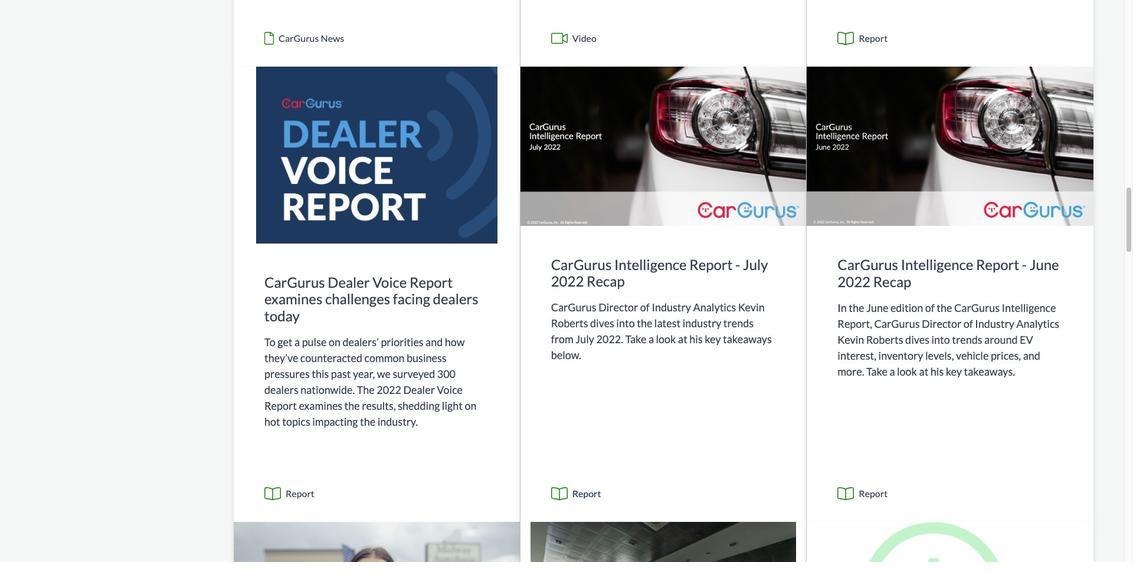 Task type: locate. For each thing, give the bounding box(es) containing it.
2 horizontal spatial 2022
[[838, 273, 871, 291]]

0 vertical spatial dealers
[[433, 291, 479, 308]]

2022 up from
[[551, 273, 584, 290]]

cargurus intelligence report - july 2022 recap
[[551, 256, 769, 290]]

pulse
[[302, 336, 327, 349]]

1 horizontal spatial trends
[[953, 334, 983, 347]]

-
[[736, 256, 741, 273], [1023, 256, 1028, 274]]

impacting
[[313, 416, 358, 429]]

1 vertical spatial his
[[931, 366, 945, 378]]

0 horizontal spatial industry
[[652, 301, 692, 314]]

1 horizontal spatial at
[[920, 366, 929, 378]]

recap up 2022. at the right
[[587, 273, 625, 290]]

0 horizontal spatial key
[[705, 333, 721, 346]]

prices,
[[992, 350, 1022, 363]]

the left "latest"
[[637, 317, 653, 330]]

dives
[[591, 317, 615, 330], [906, 334, 930, 347]]

dives up 2022. at the right
[[591, 317, 615, 330]]

of up vehicle
[[964, 318, 974, 331]]

a inside to get a pulse on dealers' priorities and how they've counteracted common business pressures this past year, we surveyed 300 dealers nationwide. the 2022 dealer voice report examines the results, shedding light on hot topics impacting the industry.
[[295, 336, 300, 349]]

1 vertical spatial into
[[932, 334, 951, 347]]

cargurus news link
[[234, 0, 520, 66]]

0 horizontal spatial roberts
[[551, 317, 589, 330]]

0 vertical spatial key
[[705, 333, 721, 346]]

cargurus for cargurus intelligence report - june 2022 recap
[[838, 256, 899, 274]]

topics
[[282, 416, 310, 429]]

industry inside in the june edition of the cargurus intelligence report, cargurus director of industry analytics kevin roberts dives into trends around ev interest, inventory levels, vehicle prices, and more. take a look at his key takeaways.
[[976, 318, 1015, 331]]

surveyed
[[393, 368, 435, 381]]

june
[[1030, 256, 1060, 274], [867, 302, 889, 315]]

more.
[[838, 366, 865, 378]]

dealers
[[433, 291, 479, 308], [265, 384, 299, 397]]

roberts inside in the june edition of the cargurus intelligence report, cargurus director of industry analytics kevin roberts dives into trends around ev interest, inventory levels, vehicle prices, and more. take a look at his key takeaways.
[[867, 334, 904, 347]]

2022.
[[597, 333, 624, 346]]

at
[[679, 333, 688, 346], [920, 366, 929, 378]]

key down industry
[[705, 333, 721, 346]]

examines down the nationwide.
[[299, 400, 343, 413]]

0 horizontal spatial at
[[679, 333, 688, 346]]

2022 inside cargurus intelligence report - june 2022 recap
[[838, 273, 871, 291]]

business
[[407, 352, 447, 365]]

recap inside cargurus intelligence report - june 2022 recap
[[874, 273, 912, 291]]

on up "counteracted"
[[329, 336, 341, 349]]

in
[[838, 302, 847, 315]]

cargurus for cargurus intelligence report - july 2022 recap
[[551, 256, 612, 273]]

into
[[617, 317, 635, 330], [932, 334, 951, 347]]

his down industry
[[690, 333, 703, 346]]

1 horizontal spatial into
[[932, 334, 951, 347]]

1 vertical spatial director
[[923, 318, 962, 331]]

at down levels,
[[920, 366, 929, 378]]

dealers down pressures
[[265, 384, 299, 397]]

key down levels,
[[947, 366, 963, 378]]

1 horizontal spatial july
[[744, 256, 769, 273]]

1 horizontal spatial recap
[[874, 273, 912, 291]]

into up 2022. at the right
[[617, 317, 635, 330]]

director inside in the june edition of the cargurus intelligence report, cargurus director of industry analytics kevin roberts dives into trends around ev interest, inventory levels, vehicle prices, and more. take a look at his key takeaways.
[[923, 318, 962, 331]]

the inside cargurus director of industry analytics kevin roberts dives into the latest industry trends from july 2022. take a look at his key takeaways below.
[[637, 317, 653, 330]]

2022 inside to get a pulse on dealers' priorities and how they've counteracted common business pressures this past year, we surveyed 300 dealers nationwide. the 2022 dealer voice report examines the results, shedding light on hot topics impacting the industry.
[[377, 384, 402, 397]]

into up levels,
[[932, 334, 951, 347]]

kevin
[[739, 301, 765, 314], [838, 334, 865, 347]]

cargurus inside cargurus director of industry analytics kevin roberts dives into the latest industry trends from july 2022. take a look at his key takeaways below.
[[551, 301, 597, 314]]

industry up around
[[976, 318, 1015, 331]]

around
[[985, 334, 1019, 347]]

0 horizontal spatial voice
[[373, 274, 407, 291]]

2022 inside cargurus intelligence report - july 2022 recap
[[551, 273, 584, 290]]

0 horizontal spatial june
[[867, 302, 889, 315]]

1 horizontal spatial voice
[[437, 384, 463, 397]]

2022 down we
[[377, 384, 402, 397]]

1 vertical spatial take
[[867, 366, 888, 378]]

they've
[[265, 352, 298, 365]]

1 horizontal spatial dealers
[[433, 291, 479, 308]]

and inside to get a pulse on dealers' priorities and how they've counteracted common business pressures this past year, we surveyed 300 dealers nationwide. the 2022 dealer voice report examines the results, shedding light on hot topics impacting the industry.
[[426, 336, 443, 349]]

and
[[426, 336, 443, 349], [1024, 350, 1041, 363]]

- for july
[[736, 256, 741, 273]]

kevin down report,
[[838, 334, 865, 347]]

0 vertical spatial dives
[[591, 317, 615, 330]]

1 vertical spatial dealers
[[265, 384, 299, 397]]

below.
[[551, 349, 582, 362]]

1 horizontal spatial industry
[[976, 318, 1015, 331]]

1 vertical spatial analytics
[[1017, 318, 1060, 331]]

the right the in
[[850, 302, 865, 315]]

0 horizontal spatial kevin
[[739, 301, 765, 314]]

0 vertical spatial trends
[[724, 317, 754, 330]]

1 horizontal spatial and
[[1024, 350, 1041, 363]]

0 vertical spatial voice
[[373, 274, 407, 291]]

1 vertical spatial dealer
[[404, 384, 435, 397]]

analytics up ev
[[1017, 318, 1060, 331]]

look down inventory
[[898, 366, 918, 378]]

july inside cargurus director of industry analytics kevin roberts dives into the latest industry trends from july 2022. take a look at his key takeaways below.
[[576, 333, 595, 346]]

his inside cargurus director of industry analytics kevin roberts dives into the latest industry trends from july 2022. take a look at his key takeaways below.
[[690, 333, 703, 346]]

of
[[641, 301, 650, 314], [926, 302, 935, 315], [964, 318, 974, 331]]

dealer inside cargurus dealer voice report examines challenges facing dealers today
[[328, 274, 370, 291]]

and down ev
[[1024, 350, 1041, 363]]

of right edition
[[926, 302, 935, 315]]

video link
[[521, 0, 807, 66]]

0 horizontal spatial dives
[[591, 317, 615, 330]]

shedding
[[398, 400, 440, 413]]

0 horizontal spatial director
[[599, 301, 639, 314]]

analytics up industry
[[694, 301, 737, 314]]

1 horizontal spatial 2022
[[551, 273, 584, 290]]

0 horizontal spatial 2022
[[377, 384, 402, 397]]

report inside to get a pulse on dealers' priorities and how they've counteracted common business pressures this past year, we surveyed 300 dealers nationwide. the 2022 dealer voice report examines the results, shedding light on hot topics impacting the industry.
[[265, 400, 297, 413]]

0 vertical spatial kevin
[[739, 301, 765, 314]]

key
[[705, 333, 721, 346], [947, 366, 963, 378]]

0 vertical spatial his
[[690, 333, 703, 346]]

year,
[[353, 368, 375, 381]]

priorities
[[381, 336, 424, 349]]

look down "latest"
[[656, 333, 677, 346]]

director up 2022. at the right
[[599, 301, 639, 314]]

0 horizontal spatial july
[[576, 333, 595, 346]]

the down cargurus intelligence report - june 2022 recap
[[938, 302, 953, 315]]

0 vertical spatial july
[[744, 256, 769, 273]]

1 vertical spatial on
[[465, 400, 477, 413]]

a
[[649, 333, 654, 346], [295, 336, 300, 349], [890, 366, 896, 378]]

edition
[[891, 302, 924, 315]]

trends up takeaways
[[724, 317, 754, 330]]

0 horizontal spatial recap
[[587, 273, 625, 290]]

today
[[265, 308, 300, 325]]

- inside cargurus intelligence report - july 2022 recap
[[736, 256, 741, 273]]

0 horizontal spatial trends
[[724, 317, 754, 330]]

take
[[626, 333, 647, 346], [867, 366, 888, 378]]

0 horizontal spatial intelligence
[[615, 256, 687, 273]]

- for june
[[1023, 256, 1028, 274]]

a inside cargurus director of industry analytics kevin roberts dives into the latest industry trends from july 2022. take a look at his key takeaways below.
[[649, 333, 654, 346]]

industry up "latest"
[[652, 301, 692, 314]]

report inside cargurus intelligence report - july 2022 recap
[[690, 256, 733, 273]]

this
[[312, 368, 329, 381]]

0 vertical spatial examines
[[265, 291, 323, 308]]

0 horizontal spatial dealer
[[328, 274, 370, 291]]

1 horizontal spatial dives
[[906, 334, 930, 347]]

0 horizontal spatial into
[[617, 317, 635, 330]]

industry
[[683, 317, 722, 330]]

take down interest,
[[867, 366, 888, 378]]

into inside cargurus director of industry analytics kevin roberts dives into the latest industry trends from july 2022. take a look at his key takeaways below.
[[617, 317, 635, 330]]

to
[[265, 336, 276, 349]]

recap for cargurus intelligence report - june 2022 recap
[[874, 273, 912, 291]]

1 horizontal spatial -
[[1023, 256, 1028, 274]]

cargurus intelligence report - june 2022 recap
[[838, 256, 1060, 291]]

examines
[[265, 291, 323, 308], [299, 400, 343, 413]]

1 horizontal spatial a
[[649, 333, 654, 346]]

dives up inventory
[[906, 334, 930, 347]]

kevin inside cargurus director of industry analytics kevin roberts dives into the latest industry trends from july 2022. take a look at his key takeaways below.
[[739, 301, 765, 314]]

analytics
[[694, 301, 737, 314], [1017, 318, 1060, 331]]

dealers up how
[[433, 291, 479, 308]]

0 horizontal spatial and
[[426, 336, 443, 349]]

from
[[551, 333, 574, 346]]

1 vertical spatial key
[[947, 366, 963, 378]]

1 vertical spatial kevin
[[838, 334, 865, 347]]

recap inside cargurus intelligence report - july 2022 recap
[[587, 273, 625, 290]]

2 horizontal spatial a
[[890, 366, 896, 378]]

his down levels,
[[931, 366, 945, 378]]

trends up vehicle
[[953, 334, 983, 347]]

0 horizontal spatial -
[[736, 256, 741, 273]]

ev
[[1021, 334, 1034, 347]]

examines inside cargurus dealer voice report examines challenges facing dealers today
[[265, 291, 323, 308]]

recap
[[587, 273, 625, 290], [874, 273, 912, 291]]

inventory
[[879, 350, 924, 363]]

a down inventory
[[890, 366, 896, 378]]

0 horizontal spatial a
[[295, 336, 300, 349]]

0 vertical spatial and
[[426, 336, 443, 349]]

key inside cargurus director of industry analytics kevin roberts dives into the latest industry trends from july 2022. take a look at his key takeaways below.
[[705, 333, 721, 346]]

0 horizontal spatial take
[[626, 333, 647, 346]]

1 horizontal spatial on
[[465, 400, 477, 413]]

0 vertical spatial take
[[626, 333, 647, 346]]

1 horizontal spatial key
[[947, 366, 963, 378]]

1 horizontal spatial take
[[867, 366, 888, 378]]

0 vertical spatial look
[[656, 333, 677, 346]]

recap up edition
[[874, 273, 912, 291]]

1 vertical spatial june
[[867, 302, 889, 315]]

1 horizontal spatial analytics
[[1017, 318, 1060, 331]]

at down "latest"
[[679, 333, 688, 346]]

0 horizontal spatial look
[[656, 333, 677, 346]]

1 vertical spatial and
[[1024, 350, 1041, 363]]

look
[[656, 333, 677, 346], [898, 366, 918, 378]]

1 horizontal spatial intelligence
[[902, 256, 974, 274]]

0 vertical spatial at
[[679, 333, 688, 346]]

1 vertical spatial dives
[[906, 334, 930, 347]]

on
[[329, 336, 341, 349], [465, 400, 477, 413]]

1 horizontal spatial look
[[898, 366, 918, 378]]

0 horizontal spatial his
[[690, 333, 703, 346]]

voice inside cargurus dealer voice report examines challenges facing dealers today
[[373, 274, 407, 291]]

industry.
[[378, 416, 418, 429]]

image to illustrate article content image
[[234, 66, 520, 244], [521, 66, 807, 226], [808, 66, 1094, 226], [234, 523, 520, 563], [521, 523, 807, 563], [808, 523, 1094, 563]]

intelligence for june
[[902, 256, 974, 274]]

the
[[850, 302, 865, 315], [938, 302, 953, 315], [637, 317, 653, 330], [345, 400, 360, 413], [360, 416, 376, 429]]

2022
[[551, 273, 584, 290], [838, 273, 871, 291], [377, 384, 402, 397]]

0 vertical spatial director
[[599, 301, 639, 314]]

1 vertical spatial at
[[920, 366, 929, 378]]

trends inside cargurus director of industry analytics kevin roberts dives into the latest industry trends from july 2022. take a look at his key takeaways below.
[[724, 317, 754, 330]]

roberts up inventory
[[867, 334, 904, 347]]

director up levels,
[[923, 318, 962, 331]]

cargurus dealer voice report examines challenges facing dealers today
[[265, 274, 479, 325]]

dealer inside to get a pulse on dealers' priorities and how they've counteracted common business pressures this past year, we surveyed 300 dealers nationwide. the 2022 dealer voice report examines the results, shedding light on hot topics impacting the industry.
[[404, 384, 435, 397]]

and up business
[[426, 336, 443, 349]]

cargurus news
[[279, 32, 344, 43]]

a right get
[[295, 336, 300, 349]]

pressures
[[265, 368, 310, 381]]

in the june edition of the cargurus intelligence report, cargurus director of industry analytics kevin roberts dives into trends around ev interest, inventory levels, vehicle prices, and more. take a look at his key takeaways.
[[838, 302, 1060, 378]]

cargurus director of industry analytics kevin roberts dives into the latest industry trends from july 2022. take a look at his key takeaways below.
[[551, 301, 772, 362]]

industry
[[652, 301, 692, 314], [976, 318, 1015, 331]]

get
[[278, 336, 293, 349]]

cargurus inside cargurus intelligence report - june 2022 recap
[[838, 256, 899, 274]]

0 vertical spatial dealer
[[328, 274, 370, 291]]

0 vertical spatial on
[[329, 336, 341, 349]]

1 horizontal spatial dealer
[[404, 384, 435, 397]]

- inside cargurus intelligence report - june 2022 recap
[[1023, 256, 1028, 274]]

0 vertical spatial analytics
[[694, 301, 737, 314]]

director
[[599, 301, 639, 314], [923, 318, 962, 331]]

take right 2022. at the right
[[626, 333, 647, 346]]

1 vertical spatial examines
[[299, 400, 343, 413]]

roberts up from
[[551, 317, 589, 330]]

1 vertical spatial roberts
[[867, 334, 904, 347]]

1 vertical spatial look
[[898, 366, 918, 378]]

examines up get
[[265, 291, 323, 308]]

voice
[[373, 274, 407, 291], [437, 384, 463, 397]]

cargurus inside cargurus intelligence report - july 2022 recap
[[551, 256, 612, 273]]

1 horizontal spatial roberts
[[867, 334, 904, 347]]

facing
[[393, 291, 431, 308]]

2 horizontal spatial intelligence
[[1003, 302, 1057, 315]]

challenges
[[325, 291, 390, 308]]

trends
[[724, 317, 754, 330], [953, 334, 983, 347]]

0 vertical spatial industry
[[652, 301, 692, 314]]

industry inside cargurus director of industry analytics kevin roberts dives into the latest industry trends from july 2022. take a look at his key takeaways below.
[[652, 301, 692, 314]]

the down the
[[345, 400, 360, 413]]

1 horizontal spatial june
[[1030, 256, 1060, 274]]

report inside cargurus dealer voice report examines challenges facing dealers today
[[410, 274, 453, 291]]

roberts
[[551, 317, 589, 330], [867, 334, 904, 347]]

intelligence inside cargurus intelligence report - july 2022 recap
[[615, 256, 687, 273]]

2022 up the in
[[838, 273, 871, 291]]

0 horizontal spatial on
[[329, 336, 341, 349]]

latest
[[655, 317, 681, 330]]

1 horizontal spatial his
[[931, 366, 945, 378]]

cargurus
[[279, 32, 319, 43], [551, 256, 612, 273], [838, 256, 899, 274], [265, 274, 325, 291], [551, 301, 597, 314], [955, 302, 1000, 315], [875, 318, 921, 331]]

report
[[860, 32, 888, 43], [690, 256, 733, 273], [977, 256, 1020, 274], [410, 274, 453, 291], [265, 400, 297, 413], [286, 488, 315, 500], [573, 488, 602, 500], [860, 488, 888, 500]]

0 horizontal spatial analytics
[[694, 301, 737, 314]]

1 vertical spatial trends
[[953, 334, 983, 347]]

on right light
[[465, 400, 477, 413]]

dives inside cargurus director of industry analytics kevin roberts dives into the latest industry trends from july 2022. take a look at his key takeaways below.
[[591, 317, 615, 330]]

1 vertical spatial july
[[576, 333, 595, 346]]

of down cargurus intelligence report - july 2022 recap
[[641, 301, 650, 314]]

0 vertical spatial roberts
[[551, 317, 589, 330]]

1 horizontal spatial kevin
[[838, 334, 865, 347]]

dealer
[[328, 274, 370, 291], [404, 384, 435, 397]]

0 vertical spatial june
[[1030, 256, 1060, 274]]

dealers inside to get a pulse on dealers' priorities and how they've counteracted common business pressures this past year, we surveyed 300 dealers nationwide. the 2022 dealer voice report examines the results, shedding light on hot topics impacting the industry.
[[265, 384, 299, 397]]

0 horizontal spatial of
[[641, 301, 650, 314]]

june inside cargurus intelligence report - june 2022 recap
[[1030, 256, 1060, 274]]

intelligence
[[615, 256, 687, 273], [902, 256, 974, 274], [1003, 302, 1057, 315]]

look inside cargurus director of industry analytics kevin roberts dives into the latest industry trends from july 2022. take a look at his key takeaways below.
[[656, 333, 677, 346]]

analytics inside in the june edition of the cargurus intelligence report, cargurus director of industry analytics kevin roberts dives into trends around ev interest, inventory levels, vehicle prices, and more. take a look at his key takeaways.
[[1017, 318, 1060, 331]]

0 vertical spatial into
[[617, 317, 635, 330]]

his
[[690, 333, 703, 346], [931, 366, 945, 378]]

roberts inside cargurus director of industry analytics kevin roberts dives into the latest industry trends from july 2022. take a look at his key takeaways below.
[[551, 317, 589, 330]]

intelligence inside cargurus intelligence report - june 2022 recap
[[902, 256, 974, 274]]

july
[[744, 256, 769, 273], [576, 333, 595, 346]]

0 horizontal spatial dealers
[[265, 384, 299, 397]]

kevin up takeaways
[[739, 301, 765, 314]]

cargurus inside cargurus dealer voice report examines challenges facing dealers today
[[265, 274, 325, 291]]

1 vertical spatial industry
[[976, 318, 1015, 331]]

1 horizontal spatial director
[[923, 318, 962, 331]]

1 vertical spatial voice
[[437, 384, 463, 397]]

a right 2022. at the right
[[649, 333, 654, 346]]



Task type: describe. For each thing, give the bounding box(es) containing it.
intelligence inside in the june edition of the cargurus intelligence report, cargurus director of industry analytics kevin roberts dives into trends around ev interest, inventory levels, vehicle prices, and more. take a look at his key takeaways.
[[1003, 302, 1057, 315]]

how
[[445, 336, 465, 349]]

hot
[[265, 416, 280, 429]]

take inside in the june edition of the cargurus intelligence report, cargurus director of industry analytics kevin roberts dives into trends around ev interest, inventory levels, vehicle prices, and more. take a look at his key takeaways.
[[867, 366, 888, 378]]

news
[[321, 32, 344, 43]]

july inside cargurus intelligence report - july 2022 recap
[[744, 256, 769, 273]]

cargurus for cargurus news
[[279, 32, 319, 43]]

cargurus for cargurus dealer voice report examines challenges facing dealers today
[[265, 274, 325, 291]]

trends inside in the june edition of the cargurus intelligence report, cargurus director of industry analytics kevin roberts dives into trends around ev interest, inventory levels, vehicle prices, and more. take a look at his key takeaways.
[[953, 334, 983, 347]]

recap for cargurus intelligence report - july 2022 recap
[[587, 273, 625, 290]]

counteracted
[[301, 352, 363, 365]]

takeaways
[[724, 333, 772, 346]]

voice inside to get a pulse on dealers' priorities and how they've counteracted common business pressures this past year, we surveyed 300 dealers nationwide. the 2022 dealer voice report examines the results, shedding light on hot topics impacting the industry.
[[437, 384, 463, 397]]

a inside in the june edition of the cargurus intelligence report, cargurus director of industry analytics kevin roberts dives into trends around ev interest, inventory levels, vehicle prices, and more. take a look at his key takeaways.
[[890, 366, 896, 378]]

results,
[[362, 400, 396, 413]]

report inside cargurus intelligence report - june 2022 recap
[[977, 256, 1020, 274]]

video
[[573, 32, 597, 43]]

examines inside to get a pulse on dealers' priorities and how they've counteracted common business pressures this past year, we surveyed 300 dealers nationwide. the 2022 dealer voice report examines the results, shedding light on hot topics impacting the industry.
[[299, 400, 343, 413]]

vehicle
[[957, 350, 990, 363]]

takeaways.
[[965, 366, 1016, 378]]

and inside in the june edition of the cargurus intelligence report, cargurus director of industry analytics kevin roberts dives into trends around ev interest, inventory levels, vehicle prices, and more. take a look at his key takeaways.
[[1024, 350, 1041, 363]]

at inside in the june edition of the cargurus intelligence report, cargurus director of industry analytics kevin roberts dives into trends around ev interest, inventory levels, vehicle prices, and more. take a look at his key takeaways.
[[920, 366, 929, 378]]

nationwide.
[[301, 384, 355, 397]]

analytics inside cargurus director of industry analytics kevin roberts dives into the latest industry trends from july 2022. take a look at his key takeaways below.
[[694, 301, 737, 314]]

the
[[357, 384, 375, 397]]

past
[[331, 368, 351, 381]]

levels,
[[926, 350, 955, 363]]

dives inside in the june edition of the cargurus intelligence report, cargurus director of industry analytics kevin roberts dives into trends around ev interest, inventory levels, vehicle prices, and more. take a look at his key takeaways.
[[906, 334, 930, 347]]

at inside cargurus director of industry analytics kevin roberts dives into the latest industry trends from july 2022. take a look at his key takeaways below.
[[679, 333, 688, 346]]

into inside in the june edition of the cargurus intelligence report, cargurus director of industry analytics kevin roberts dives into trends around ev interest, inventory levels, vehicle prices, and more. take a look at his key takeaways.
[[932, 334, 951, 347]]

300
[[437, 368, 456, 381]]

the down results,
[[360, 416, 376, 429]]

to get a pulse on dealers' priorities and how they've counteracted common business pressures this past year, we surveyed 300 dealers nationwide. the 2022 dealer voice report examines the results, shedding light on hot topics impacting the industry.
[[265, 336, 477, 429]]

key inside in the june edition of the cargurus intelligence report, cargurus director of industry analytics kevin roberts dives into trends around ev interest, inventory levels, vehicle prices, and more. take a look at his key takeaways.
[[947, 366, 963, 378]]

cargurus for cargurus director of industry analytics kevin roberts dives into the latest industry trends from july 2022. take a look at his key takeaways below.
[[551, 301, 597, 314]]

report link
[[808, 0, 1094, 66]]

1 horizontal spatial of
[[926, 302, 935, 315]]

his inside in the june edition of the cargurus intelligence report, cargurus director of industry analytics kevin roberts dives into trends around ev interest, inventory levels, vehicle prices, and more. take a look at his key takeaways.
[[931, 366, 945, 378]]

take inside cargurus director of industry analytics kevin roberts dives into the latest industry trends from july 2022. take a look at his key takeaways below.
[[626, 333, 647, 346]]

dealers inside cargurus dealer voice report examines challenges facing dealers today
[[433, 291, 479, 308]]

look inside in the june edition of the cargurus intelligence report, cargurus director of industry analytics kevin roberts dives into trends around ev interest, inventory levels, vehicle prices, and more. take a look at his key takeaways.
[[898, 366, 918, 378]]

we
[[377, 368, 391, 381]]

june inside in the june edition of the cargurus intelligence report, cargurus director of industry analytics kevin roberts dives into trends around ev interest, inventory levels, vehicle prices, and more. take a look at his key takeaways.
[[867, 302, 889, 315]]

2022 for cargurus intelligence report - july 2022 recap
[[551, 273, 584, 290]]

kevin inside in the june edition of the cargurus intelligence report, cargurus director of industry analytics kevin roberts dives into trends around ev interest, inventory levels, vehicle prices, and more. take a look at his key takeaways.
[[838, 334, 865, 347]]

of inside cargurus director of industry analytics kevin roberts dives into the latest industry trends from july 2022. take a look at his key takeaways below.
[[641, 301, 650, 314]]

director inside cargurus director of industry analytics kevin roberts dives into the latest industry trends from july 2022. take a look at his key takeaways below.
[[599, 301, 639, 314]]

light
[[442, 400, 463, 413]]

report,
[[838, 318, 873, 331]]

intelligence for july
[[615, 256, 687, 273]]

interest,
[[838, 350, 877, 363]]

common
[[365, 352, 405, 365]]

dealers'
[[343, 336, 379, 349]]

2022 for cargurus intelligence report - june 2022 recap
[[838, 273, 871, 291]]

2 horizontal spatial of
[[964, 318, 974, 331]]



Task type: vqa. For each thing, say whether or not it's contained in the screenshot.
bottom pricing
no



